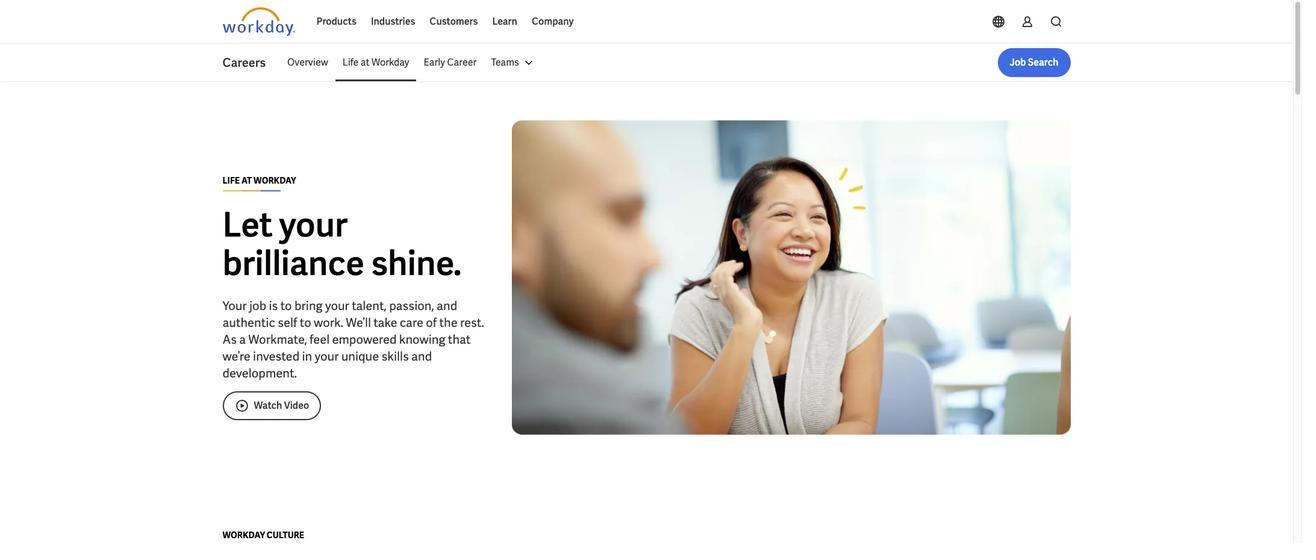 Task type: vqa. For each thing, say whether or not it's contained in the screenshot.
based
no



Task type: describe. For each thing, give the bounding box(es) containing it.
a
[[239, 332, 246, 347]]

passion,
[[389, 298, 434, 314]]

care
[[400, 315, 423, 330]]

invested
[[253, 348, 299, 364]]

bring
[[295, 298, 323, 314]]

workmate,
[[249, 332, 307, 347]]

0 horizontal spatial life
[[223, 175, 240, 186]]

learn button
[[485, 7, 525, 36]]

shine.
[[371, 241, 462, 285]]

career
[[447, 56, 477, 69]]

teams button
[[484, 48, 543, 77]]

products
[[317, 15, 357, 28]]

knowing
[[399, 332, 445, 347]]

as
[[223, 332, 237, 347]]

1 vertical spatial your
[[325, 298, 349, 314]]

let
[[223, 203, 273, 247]]

that
[[448, 332, 471, 347]]

your
[[223, 298, 247, 314]]

your inside let your brilliance shine.
[[279, 203, 348, 247]]

job search
[[1010, 56, 1059, 69]]

video
[[284, 399, 309, 412]]

learn
[[492, 15, 517, 28]]

job
[[249, 298, 266, 314]]

job
[[1010, 56, 1026, 69]]

culture
[[267, 530, 304, 541]]

overview link
[[280, 48, 335, 77]]

early career
[[424, 56, 477, 69]]

early
[[424, 56, 445, 69]]

industries button
[[364, 7, 422, 36]]

workday
[[223, 530, 265, 541]]

2 vertical spatial your
[[315, 348, 339, 364]]

watch video link
[[223, 391, 321, 420]]

take
[[374, 315, 397, 330]]

customers
[[430, 15, 478, 28]]

the
[[439, 315, 458, 330]]

at inside menu
[[361, 56, 370, 69]]

products button
[[309, 7, 364, 36]]

workday inside life at workday link
[[372, 56, 409, 69]]

life at workday inside menu
[[343, 56, 409, 69]]

0 vertical spatial to
[[281, 298, 292, 314]]

early career link
[[417, 48, 484, 77]]

job search link
[[998, 48, 1071, 77]]

careers link
[[223, 54, 280, 71]]

rest.
[[460, 315, 484, 330]]

authentic
[[223, 315, 275, 330]]

let your brilliance shine.
[[223, 203, 462, 285]]

overview
[[287, 56, 328, 69]]

brilliance
[[223, 241, 364, 285]]

0 vertical spatial and
[[437, 298, 457, 314]]



Task type: locate. For each thing, give the bounding box(es) containing it.
0 vertical spatial workday
[[372, 56, 409, 69]]

life
[[343, 56, 359, 69], [223, 175, 240, 186]]

development.
[[223, 365, 297, 381]]

1 horizontal spatial at
[[361, 56, 370, 69]]

life at workday
[[343, 56, 409, 69], [223, 175, 296, 186]]

feel
[[310, 332, 330, 347]]

0 vertical spatial life
[[343, 56, 359, 69]]

and down knowing in the bottom of the page
[[411, 348, 432, 364]]

workday culture
[[223, 530, 304, 541]]

teams
[[491, 56, 519, 69]]

skills
[[382, 348, 409, 364]]

life up let
[[223, 175, 240, 186]]

1 horizontal spatial workday
[[372, 56, 409, 69]]

0 vertical spatial your
[[279, 203, 348, 247]]

we're
[[223, 348, 250, 364]]

0 horizontal spatial life at workday
[[223, 175, 296, 186]]

0 horizontal spatial and
[[411, 348, 432, 364]]

0 horizontal spatial at
[[242, 175, 252, 186]]

at
[[361, 56, 370, 69], [242, 175, 252, 186]]

menu
[[280, 48, 543, 77]]

1 horizontal spatial life
[[343, 56, 359, 69]]

0 vertical spatial at
[[361, 56, 370, 69]]

life right overview at the top of the page
[[343, 56, 359, 69]]

and
[[437, 298, 457, 314], [411, 348, 432, 364]]

1 horizontal spatial to
[[300, 315, 311, 330]]

at down the industries dropdown button
[[361, 56, 370, 69]]

your
[[279, 203, 348, 247], [325, 298, 349, 314], [315, 348, 339, 364]]

of
[[426, 315, 437, 330]]

life at workday up let
[[223, 175, 296, 186]]

1 vertical spatial and
[[411, 348, 432, 364]]

to
[[281, 298, 292, 314], [300, 315, 311, 330]]

watch video
[[254, 399, 309, 412]]

careers
[[223, 55, 266, 70]]

self
[[278, 315, 297, 330]]

customers button
[[422, 7, 485, 36]]

menu containing overview
[[280, 48, 543, 77]]

company button
[[525, 7, 581, 36]]

is
[[269, 298, 278, 314]]

life inside menu
[[343, 56, 359, 69]]

list
[[280, 48, 1071, 77]]

workday up let
[[254, 175, 296, 186]]

to down bring
[[300, 315, 311, 330]]

0 horizontal spatial workday
[[254, 175, 296, 186]]

work.
[[314, 315, 343, 330]]

1 vertical spatial at
[[242, 175, 252, 186]]

at up let
[[242, 175, 252, 186]]

in
[[302, 348, 312, 364]]

go to the homepage image
[[223, 7, 295, 36]]

list containing overview
[[280, 48, 1071, 77]]

1 vertical spatial life at workday
[[223, 175, 296, 186]]

life at workday down the industries dropdown button
[[343, 56, 409, 69]]

and up the
[[437, 298, 457, 314]]

1 vertical spatial life
[[223, 175, 240, 186]]

to right is
[[281, 298, 292, 314]]

life at workday link
[[335, 48, 417, 77]]

workday
[[372, 56, 409, 69], [254, 175, 296, 186]]

search
[[1028, 56, 1059, 69]]

1 horizontal spatial life at workday
[[343, 56, 409, 69]]

0 horizontal spatial to
[[281, 298, 292, 314]]

opportunity onramps - career development programs at workday image
[[512, 120, 1071, 435]]

talent,
[[352, 298, 387, 314]]

watch
[[254, 399, 282, 412]]

workday down the industries dropdown button
[[372, 56, 409, 69]]

your job is to bring your talent, passion, and authentic self to work. we'll take care of the rest. as a workmate, feel empowered knowing that we're invested in your unique skills and development.
[[223, 298, 484, 381]]

unique
[[341, 348, 379, 364]]

1 vertical spatial to
[[300, 315, 311, 330]]

empowered
[[332, 332, 397, 347]]

company
[[532, 15, 574, 28]]

0 vertical spatial life at workday
[[343, 56, 409, 69]]

industries
[[371, 15, 415, 28]]

we'll
[[346, 315, 371, 330]]

1 vertical spatial workday
[[254, 175, 296, 186]]

1 horizontal spatial and
[[437, 298, 457, 314]]



